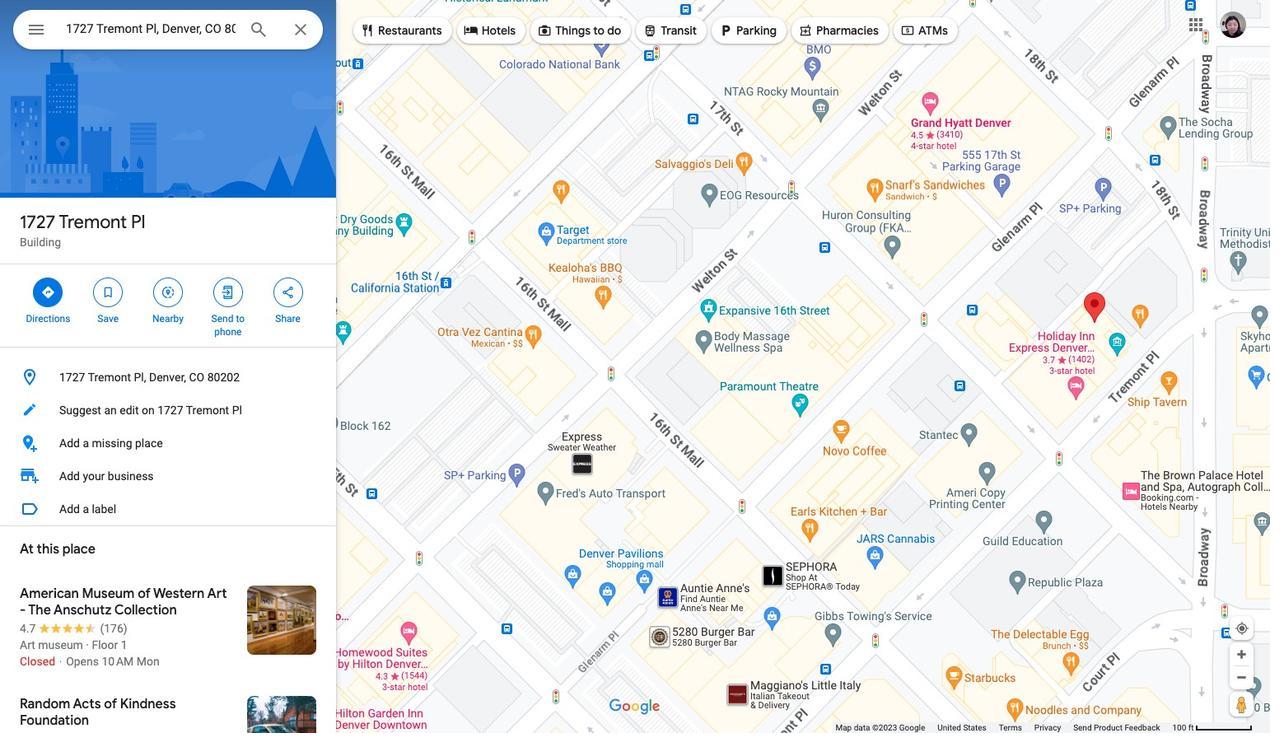 Task type: describe. For each thing, give the bounding box(es) containing it.
2 horizontal spatial 1727
[[157, 404, 183, 417]]

museum
[[82, 586, 135, 602]]


[[26, 18, 46, 41]]

atms
[[918, 23, 948, 38]]

at
[[20, 541, 34, 558]]


[[900, 21, 915, 40]]

pharmacies
[[816, 23, 879, 38]]

floor
[[92, 638, 118, 652]]

art museum · floor 1 closed ⋅ opens 10 am mon
[[20, 638, 160, 668]]

(176)
[[100, 622, 127, 635]]

map data ©2023 google
[[836, 723, 925, 732]]

random acts of kindness foundation
[[20, 696, 176, 729]]

an
[[104, 404, 117, 417]]

mon
[[136, 655, 160, 668]]

western
[[153, 586, 205, 602]]

add for add a missing place
[[59, 437, 80, 450]]

add for add your business
[[59, 470, 80, 483]]

closed
[[20, 655, 55, 668]]

directions
[[26, 313, 70, 325]]

1727 tremont pl, denver, co 80202 button
[[0, 361, 336, 394]]

save
[[97, 313, 119, 325]]

states
[[963, 723, 987, 732]]

google account: michele murakami  
(michele.murakami@adept.ai) image
[[1220, 11, 1246, 38]]


[[221, 283, 235, 301]]

1727 for pl
[[20, 211, 55, 234]]


[[41, 283, 56, 301]]

 things to do
[[537, 21, 621, 40]]

transit
[[661, 23, 697, 38]]

pl inside button
[[232, 404, 242, 417]]

 search field
[[13, 10, 323, 53]]

suggest an edit on 1727 tremont pl button
[[0, 394, 336, 427]]


[[463, 21, 478, 40]]

1727 for pl,
[[59, 371, 85, 384]]

google maps element
[[0, 0, 1270, 733]]

art inside the art museum · floor 1 closed ⋅ opens 10 am mon
[[20, 638, 35, 652]]

none field inside "1727 tremont pl, denver, co 80202" field
[[66, 19, 236, 39]]

museum
[[38, 638, 83, 652]]

a for label
[[83, 502, 89, 516]]


[[281, 283, 295, 301]]


[[161, 283, 175, 301]]

layers
[[40, 698, 67, 709]]

terms
[[999, 723, 1022, 732]]

share
[[275, 313, 301, 325]]

 button
[[13, 10, 59, 53]]

100
[[1173, 723, 1186, 732]]

a for missing
[[83, 437, 89, 450]]

kindness
[[120, 696, 176, 713]]


[[537, 21, 552, 40]]

feedback
[[1125, 723, 1160, 732]]

add a missing place
[[59, 437, 163, 450]]

business
[[108, 470, 154, 483]]

©2023
[[872, 723, 897, 732]]

1727 tremont pl building
[[20, 211, 145, 249]]

do
[[607, 23, 621, 38]]

product
[[1094, 723, 1123, 732]]

actions for 1727 tremont pl region
[[0, 264, 336, 347]]

american museum of western art - the anschutz collection
[[20, 586, 227, 619]]

send product feedback button
[[1073, 722, 1160, 733]]

to inside  things to do
[[593, 23, 605, 38]]

1
[[121, 638, 127, 652]]

at this place
[[20, 541, 95, 558]]

privacy
[[1034, 723, 1061, 732]]

zoom out image
[[1236, 671, 1248, 684]]

·
[[86, 638, 89, 652]]

google
[[899, 723, 925, 732]]

100 ft
[[1173, 723, 1194, 732]]

on
[[142, 404, 155, 417]]

restaurants
[[378, 23, 442, 38]]

american
[[20, 586, 79, 602]]

art inside the american museum of western art - the anschutz collection
[[207, 586, 227, 602]]

send for send product feedback
[[1073, 723, 1092, 732]]

parking
[[736, 23, 777, 38]]

10 am
[[102, 655, 134, 668]]

things
[[555, 23, 591, 38]]

denver,
[[149, 371, 186, 384]]

80202
[[207, 371, 240, 384]]

show your location image
[[1235, 621, 1250, 636]]



Task type: locate. For each thing, give the bounding box(es) containing it.
label
[[92, 502, 116, 516]]

⋅
[[58, 655, 63, 668]]

of left western
[[138, 586, 151, 602]]

0 horizontal spatial art
[[20, 638, 35, 652]]

pl inside 1727 tremont pl building
[[131, 211, 145, 234]]

tremont for pl
[[59, 211, 127, 234]]

footer
[[836, 722, 1173, 733]]

add left "your"
[[59, 470, 80, 483]]

0 vertical spatial tremont
[[59, 211, 127, 234]]

1 horizontal spatial art
[[207, 586, 227, 602]]

opens
[[66, 655, 99, 668]]

tremont left the pl,
[[88, 371, 131, 384]]

art right western
[[207, 586, 227, 602]]

of inside random acts of kindness foundation
[[104, 696, 117, 713]]

send up phone
[[211, 313, 233, 325]]

1 vertical spatial 1727
[[59, 371, 85, 384]]

-
[[20, 602, 26, 619]]

of right "acts"
[[104, 696, 117, 713]]

0 horizontal spatial pl
[[131, 211, 145, 234]]

a
[[83, 437, 89, 450], [83, 502, 89, 516]]

1727 tremont pl, denver, co 80202
[[59, 371, 240, 384]]

to
[[593, 23, 605, 38], [236, 313, 245, 325]]

hotels
[[482, 23, 516, 38]]

 hotels
[[463, 21, 516, 40]]

 transit
[[643, 21, 697, 40]]

footer inside google maps element
[[836, 722, 1173, 733]]

united
[[938, 723, 961, 732]]

art
[[207, 586, 227, 602], [20, 638, 35, 652]]

send inside button
[[1073, 723, 1092, 732]]

anschutz
[[54, 602, 112, 619]]

 pharmacies
[[798, 21, 879, 40]]


[[718, 21, 733, 40]]

zoom in image
[[1236, 648, 1248, 661]]

0 vertical spatial add
[[59, 437, 80, 450]]

place right this
[[62, 541, 95, 558]]

1 add from the top
[[59, 437, 80, 450]]

nearby
[[152, 313, 184, 325]]

2 add from the top
[[59, 470, 80, 483]]

2 vertical spatial add
[[59, 502, 80, 516]]

1 horizontal spatial place
[[135, 437, 163, 450]]

1 horizontal spatial of
[[138, 586, 151, 602]]

missing
[[92, 437, 132, 450]]

0 vertical spatial of
[[138, 586, 151, 602]]

1727 inside 1727 tremont pl building
[[20, 211, 55, 234]]

random acts of kindness foundation link
[[0, 683, 336, 733]]

foundation
[[20, 713, 89, 729]]

tremont down co
[[186, 404, 229, 417]]

0 horizontal spatial place
[[62, 541, 95, 558]]

2 vertical spatial 1727
[[157, 404, 183, 417]]

privacy button
[[1034, 722, 1061, 733]]

1 horizontal spatial 1727
[[59, 371, 85, 384]]

1 vertical spatial tremont
[[88, 371, 131, 384]]

add down suggest
[[59, 437, 80, 450]]

0 horizontal spatial 1727
[[20, 211, 55, 234]]

show street view coverage image
[[1230, 692, 1254, 717]]

suggest an edit on 1727 tremont pl
[[59, 404, 242, 417]]

add left label
[[59, 502, 80, 516]]

1727 right on
[[157, 404, 183, 417]]

send for send to phone
[[211, 313, 233, 325]]

None field
[[66, 19, 236, 39]]

add for add a label
[[59, 502, 80, 516]]

 restaurants
[[360, 21, 442, 40]]

1727 Tremont Pl, Denver, CO 80202 field
[[13, 10, 323, 49]]

3 add from the top
[[59, 502, 80, 516]]

pl,
[[134, 371, 146, 384]]

1 vertical spatial of
[[104, 696, 117, 713]]

your
[[83, 470, 105, 483]]

united states button
[[938, 722, 987, 733]]

0 horizontal spatial send
[[211, 313, 233, 325]]

tremont
[[59, 211, 127, 234], [88, 371, 131, 384], [186, 404, 229, 417]]

1 a from the top
[[83, 437, 89, 450]]

1 vertical spatial send
[[1073, 723, 1092, 732]]

acts
[[73, 696, 101, 713]]

ft
[[1188, 723, 1194, 732]]


[[360, 21, 375, 40]]

of
[[138, 586, 151, 602], [104, 696, 117, 713]]

of for kindness
[[104, 696, 117, 713]]


[[101, 283, 115, 301]]

footer containing map data ©2023 google
[[836, 722, 1173, 733]]

a left label
[[83, 502, 89, 516]]


[[798, 21, 813, 40]]

1 vertical spatial add
[[59, 470, 80, 483]]

of for western
[[138, 586, 151, 602]]

1 horizontal spatial send
[[1073, 723, 1092, 732]]

add a label
[[59, 502, 116, 516]]

2 a from the top
[[83, 502, 89, 516]]

1727 up suggest
[[59, 371, 85, 384]]

random
[[20, 696, 70, 713]]

100 ft button
[[1173, 723, 1253, 732]]

1727
[[20, 211, 55, 234], [59, 371, 85, 384], [157, 404, 183, 417]]


[[643, 21, 658, 40]]

send left product
[[1073, 723, 1092, 732]]

terms button
[[999, 722, 1022, 733]]

add
[[59, 437, 80, 450], [59, 470, 80, 483], [59, 502, 80, 516]]

collection
[[114, 602, 177, 619]]

 atms
[[900, 21, 948, 40]]

of inside the american museum of western art - the anschutz collection
[[138, 586, 151, 602]]

suggest
[[59, 404, 101, 417]]

co
[[189, 371, 204, 384]]

edit
[[120, 404, 139, 417]]

add your business link
[[0, 460, 336, 493]]

to inside send to phone
[[236, 313, 245, 325]]

1 vertical spatial to
[[236, 313, 245, 325]]

tremont for pl,
[[88, 371, 131, 384]]

united states
[[938, 723, 987, 732]]

1 vertical spatial pl
[[232, 404, 242, 417]]

0 vertical spatial to
[[593, 23, 605, 38]]

art down 4.7
[[20, 638, 35, 652]]

1727 up building
[[20, 211, 55, 234]]

4.7
[[20, 622, 36, 635]]

1 vertical spatial place
[[62, 541, 95, 558]]

add a label button
[[0, 493, 336, 526]]

phone
[[214, 326, 242, 338]]

1 vertical spatial a
[[83, 502, 89, 516]]

this
[[37, 541, 59, 558]]

0 vertical spatial art
[[207, 586, 227, 602]]

0 vertical spatial send
[[211, 313, 233, 325]]

2 vertical spatial tremont
[[186, 404, 229, 417]]

place down on
[[135, 437, 163, 450]]

map
[[836, 723, 852, 732]]

0 horizontal spatial of
[[104, 696, 117, 713]]

0 vertical spatial pl
[[131, 211, 145, 234]]

add your business
[[59, 470, 154, 483]]

send
[[211, 313, 233, 325], [1073, 723, 1092, 732]]

send product feedback
[[1073, 723, 1160, 732]]

tremont up building
[[59, 211, 127, 234]]

0 vertical spatial 1727
[[20, 211, 55, 234]]

send inside send to phone
[[211, 313, 233, 325]]

building
[[20, 236, 61, 249]]

 parking
[[718, 21, 777, 40]]

1727 tremont pl main content
[[0, 0, 336, 733]]

0 horizontal spatial to
[[236, 313, 245, 325]]

data
[[854, 723, 870, 732]]

the
[[28, 602, 51, 619]]

send to phone
[[211, 313, 245, 338]]

1 horizontal spatial to
[[593, 23, 605, 38]]

to up phone
[[236, 313, 245, 325]]

0 vertical spatial a
[[83, 437, 89, 450]]

1 vertical spatial art
[[20, 638, 35, 652]]

place inside add a missing place button
[[135, 437, 163, 450]]

place
[[135, 437, 163, 450], [62, 541, 95, 558]]

4.7 stars 176 reviews image
[[20, 620, 127, 637]]

to left do
[[593, 23, 605, 38]]

add a missing place button
[[0, 427, 336, 460]]

0 vertical spatial place
[[135, 437, 163, 450]]

1 horizontal spatial pl
[[232, 404, 242, 417]]

a left missing
[[83, 437, 89, 450]]

tremont inside 1727 tremont pl building
[[59, 211, 127, 234]]



Task type: vqa. For each thing, say whether or not it's contained in the screenshot.
"11,598"
no



